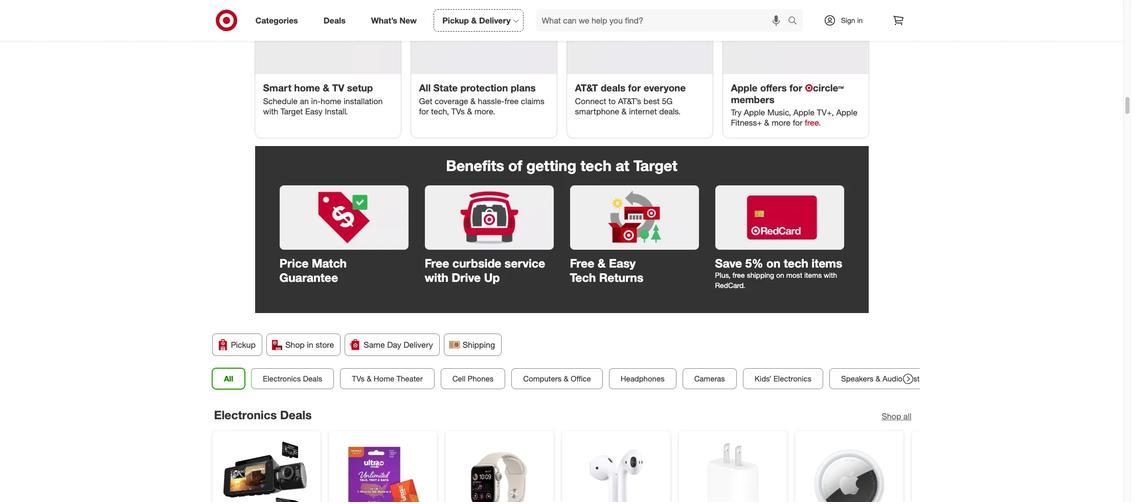 Task type: describe. For each thing, give the bounding box(es) containing it.
electronics inside electronics deals button
[[263, 375, 301, 384]]

2 vertical spatial deals
[[280, 408, 312, 423]]

music,
[[768, 108, 791, 118]]

plus,
[[715, 271, 731, 280]]

cameras
[[694, 375, 725, 384]]

what's new link
[[363, 9, 430, 32]]

free.
[[805, 118, 821, 128]]

sign in link
[[815, 9, 879, 32]]

pickup for pickup
[[231, 340, 256, 351]]

apple offers for ¬ circle ™ members
[[731, 82, 844, 105]]

speakers & audio systems
[[841, 375, 934, 384]]

benefits
[[446, 157, 504, 175]]

all
[[904, 412, 912, 422]]

with inside the free curbside service with drive up
[[425, 271, 449, 285]]

price
[[280, 256, 309, 270]]

shop for shop all
[[882, 412, 901, 422]]

search
[[783, 16, 808, 26]]

in for sign
[[857, 16, 863, 25]]

install.
[[325, 106, 348, 116]]

headphones
[[621, 375, 664, 384]]

for inside try apple music, apple tv+, apple fitness+ & more for
[[793, 118, 803, 128]]

categories
[[255, 15, 298, 25]]

1 vertical spatial on
[[776, 271, 785, 280]]

offers
[[760, 82, 787, 93]]

try apple music, apple tv+, apple fitness+ & more for
[[731, 108, 858, 128]]

smartphone
[[575, 106, 619, 116]]

fitness+
[[731, 118, 762, 128]]

to
[[609, 96, 616, 106]]

at&t
[[575, 82, 598, 93]]

match
[[312, 256, 347, 270]]

most
[[787, 271, 803, 280]]

free curbside service with drive up
[[425, 256, 545, 285]]

everyone
[[644, 82, 686, 93]]

at
[[616, 157, 630, 175]]

apple left 'tv+,'
[[794, 108, 815, 118]]

computers & office button
[[511, 369, 603, 390]]

setup
[[347, 82, 373, 93]]

& inside smart home & tv setup schedule an in-home installation with target easy install.
[[323, 82, 330, 93]]

kids'
[[755, 375, 771, 384]]

phones
[[468, 375, 493, 384]]

what's
[[371, 15, 397, 25]]

all for all state protection plans get coverage & hassle-free claims for tech, tvs & more.
[[419, 82, 431, 93]]

tech,
[[431, 106, 449, 116]]

deals inside electronics deals button
[[303, 375, 322, 384]]

internet
[[629, 106, 657, 116]]

0 vertical spatial items
[[812, 256, 843, 270]]

state
[[434, 82, 458, 93]]

in-
[[311, 96, 321, 106]]

& inside at&t deals for everyone connect to at&t's best 5g smartphone & internet deals.
[[622, 106, 627, 116]]

best
[[644, 96, 660, 106]]

at&t deals for everyone connect to at&t's best 5g smartphone & internet deals.
[[575, 82, 686, 116]]

1 vertical spatial target
[[634, 157, 678, 175]]

easy inside smart home & tv setup schedule an in-home installation with target easy install.
[[305, 106, 323, 116]]

1 horizontal spatial home
[[321, 96, 341, 106]]

more.
[[475, 106, 495, 116]]

shop in store
[[285, 340, 334, 351]]

apple down members
[[744, 108, 765, 118]]

free curbside service with drive up link
[[417, 177, 562, 285]]

same day delivery button
[[345, 334, 440, 357]]

shop all
[[882, 412, 912, 422]]

pickup button
[[212, 334, 262, 357]]

categories link
[[247, 9, 311, 32]]

™
[[838, 82, 844, 93]]

computers
[[523, 375, 561, 384]]

all for all
[[224, 375, 233, 384]]

kids' electronics
[[755, 375, 811, 384]]

free for with
[[425, 256, 449, 270]]

try
[[731, 108, 742, 118]]

cell phones button
[[440, 369, 505, 390]]

1 vertical spatial electronics deals
[[214, 408, 312, 423]]

benefits of getting tech at target
[[446, 157, 678, 175]]

¬
[[805, 82, 813, 93]]

store
[[316, 340, 334, 351]]

all state protection plans get coverage & hassle-free claims for tech, tvs & more.
[[419, 82, 545, 116]]

headphones button
[[609, 369, 676, 390]]

electronics down 'all' button
[[214, 408, 277, 423]]

audio
[[883, 375, 902, 384]]

guarantee
[[280, 271, 338, 285]]

deals link
[[315, 9, 358, 32]]

same day delivery
[[364, 340, 433, 351]]

office
[[571, 375, 591, 384]]

1 vertical spatial items
[[805, 271, 822, 280]]

& inside button
[[564, 375, 568, 384]]

save
[[715, 256, 742, 270]]

home
[[374, 375, 394, 384]]

all button
[[212, 369, 245, 390]]

tv+,
[[817, 108, 834, 118]]

free & easy tech returns
[[570, 256, 644, 285]]

computers & office
[[523, 375, 591, 384]]



Task type: locate. For each thing, give the bounding box(es) containing it.
with left drive
[[425, 271, 449, 285]]

deals left the what's
[[324, 15, 346, 25]]

apple 20w usb-c power adapter image
[[687, 440, 778, 503], [687, 440, 778, 503]]

0 horizontal spatial all
[[224, 375, 233, 384]]

tech
[[581, 157, 612, 175], [784, 256, 809, 270]]

0 horizontal spatial shop
[[285, 340, 305, 351]]

1 horizontal spatial shop
[[882, 412, 901, 422]]

1 vertical spatial tech
[[784, 256, 809, 270]]

easy inside free & easy tech returns
[[609, 256, 636, 270]]

getting
[[527, 157, 577, 175]]

0 vertical spatial easy
[[305, 106, 323, 116]]

delivery for same day delivery
[[404, 340, 433, 351]]

deals down shop in store on the bottom of page
[[303, 375, 322, 384]]

0 vertical spatial in
[[857, 16, 863, 25]]

on left most at right
[[776, 271, 785, 280]]

shipping button
[[444, 334, 502, 357]]

for left ¬
[[790, 82, 803, 93]]

service
[[505, 256, 545, 270]]

tvs & home theater
[[352, 375, 423, 384]]

ultra mobile 1-month 15gb plan sim kit image
[[337, 440, 428, 503], [337, 440, 428, 503]]

pickup for pickup & delivery
[[443, 15, 469, 25]]

on up "shipping"
[[767, 256, 781, 270]]

for left free.
[[793, 118, 803, 128]]

rexing v3c dual channel front and cabin 1080p dash cam with app control image
[[221, 440, 312, 503], [221, 440, 312, 503]]

with
[[263, 106, 278, 116], [425, 271, 449, 285], [824, 271, 837, 280]]

2 free from the left
[[570, 256, 595, 270]]

claims
[[521, 96, 545, 106]]

free inside the free curbside service with drive up
[[425, 256, 449, 270]]

delivery inside the pickup & delivery link
[[479, 15, 511, 25]]

free inside save 5% on tech items plus, free shipping on most items with redcard.
[[733, 271, 745, 280]]

1 vertical spatial deals
[[303, 375, 322, 384]]

coverage
[[435, 96, 468, 106]]

protection
[[461, 82, 508, 93]]

1 vertical spatial shop
[[882, 412, 901, 422]]

delivery for pickup & delivery
[[479, 15, 511, 25]]

home up an
[[294, 82, 320, 93]]

all up get
[[419, 82, 431, 93]]

shop left store
[[285, 340, 305, 351]]

all inside button
[[224, 375, 233, 384]]

items
[[812, 256, 843, 270], [805, 271, 822, 280]]

price match guarantee link
[[271, 177, 417, 285]]

sign in
[[841, 16, 863, 25]]

same
[[364, 340, 385, 351]]

easy up returns
[[609, 256, 636, 270]]

of
[[508, 157, 522, 175]]

electronics right kids'
[[773, 375, 811, 384]]

for inside "all state protection plans get coverage & hassle-free claims for tech, tvs & more."
[[419, 106, 429, 116]]

electronics inside kids' electronics button
[[773, 375, 811, 384]]

0 horizontal spatial tech
[[581, 157, 612, 175]]

for left the tech, at top
[[419, 106, 429, 116]]

shop for shop in store
[[285, 340, 305, 351]]

& inside try apple music, apple tv+, apple fitness+ & more for
[[764, 118, 770, 128]]

hassle-
[[478, 96, 505, 106]]

free up redcard.
[[733, 271, 745, 280]]

free inside "all state protection plans get coverage & hassle-free claims for tech, tvs & more."
[[505, 96, 519, 106]]

apple right 'tv+,'
[[836, 108, 858, 118]]

apple watch se gps aluminum case with sport band (2022, 2nd generation) image
[[454, 440, 545, 503], [454, 440, 545, 503]]

0 horizontal spatial delivery
[[404, 340, 433, 351]]

cell phones
[[452, 375, 493, 384]]

1 horizontal spatial delivery
[[479, 15, 511, 25]]

0 vertical spatial all
[[419, 82, 431, 93]]

shop in store button
[[266, 334, 341, 357]]

0 horizontal spatial with
[[263, 106, 278, 116]]

0 horizontal spatial easy
[[305, 106, 323, 116]]

cell
[[452, 375, 465, 384]]

home down tv
[[321, 96, 341, 106]]

5g
[[662, 96, 673, 106]]

1 horizontal spatial with
[[425, 271, 449, 285]]

tvs left the home
[[352, 375, 364, 384]]

0 vertical spatial pickup
[[443, 15, 469, 25]]

1 horizontal spatial tech
[[784, 256, 809, 270]]

0 vertical spatial tvs
[[451, 106, 465, 116]]

tvs
[[451, 106, 465, 116], [352, 375, 364, 384]]

free down plans
[[505, 96, 519, 106]]

apple airtag (1 pack) image
[[804, 440, 895, 503], [804, 440, 895, 503]]

delivery inside same day delivery 'button'
[[404, 340, 433, 351]]

with right most at right
[[824, 271, 837, 280]]

free
[[425, 256, 449, 270], [570, 256, 595, 270]]

pickup inside button
[[231, 340, 256, 351]]

tech up most at right
[[784, 256, 809, 270]]

apple airpods (2nd generation) with charging case image
[[571, 440, 662, 503], [571, 440, 662, 503]]

electronics down the shop in store button
[[263, 375, 301, 384]]

1 horizontal spatial target
[[634, 157, 678, 175]]

in
[[857, 16, 863, 25], [307, 340, 313, 351]]

more
[[772, 118, 791, 128]]

deals inside deals "link"
[[324, 15, 346, 25]]

apple up try
[[731, 82, 758, 93]]

easy
[[305, 106, 323, 116], [609, 256, 636, 270]]

home
[[294, 82, 320, 93], [321, 96, 341, 106]]

1 horizontal spatial all
[[419, 82, 431, 93]]

1 vertical spatial home
[[321, 96, 341, 106]]

price match guarantee
[[280, 256, 347, 285]]

easy left install.
[[305, 106, 323, 116]]

0 vertical spatial free
[[505, 96, 519, 106]]

tvs inside "all state protection plans get coverage & hassle-free claims for tech, tvs & more."
[[451, 106, 465, 116]]

returns
[[599, 271, 644, 285]]

target left in-
[[281, 106, 303, 116]]

1 vertical spatial free
[[733, 271, 745, 280]]

members
[[731, 93, 775, 105]]

plans
[[511, 82, 536, 93]]

free inside free & easy tech returns
[[570, 256, 595, 270]]

for inside apple offers for ¬ circle ™ members
[[790, 82, 803, 93]]

speakers & audio systems button
[[829, 369, 946, 390]]

1 horizontal spatial tvs
[[451, 106, 465, 116]]

0 horizontal spatial tvs
[[352, 375, 364, 384]]

0 vertical spatial tech
[[581, 157, 612, 175]]

circle
[[813, 82, 838, 93]]

tvs & home theater button
[[340, 369, 434, 390]]

electronics
[[263, 375, 301, 384], [773, 375, 811, 384], [214, 408, 277, 423]]

0 vertical spatial on
[[767, 256, 781, 270]]

free for tech
[[570, 256, 595, 270]]

all
[[419, 82, 431, 93], [224, 375, 233, 384]]

0 vertical spatial shop
[[285, 340, 305, 351]]

at&t's
[[618, 96, 641, 106]]

0 horizontal spatial pickup
[[231, 340, 256, 351]]

with inside smart home & tv setup schedule an in-home installation with target easy install.
[[263, 106, 278, 116]]

get
[[419, 96, 432, 106]]

deals.
[[659, 106, 681, 116]]

0 horizontal spatial target
[[281, 106, 303, 116]]

1 free from the left
[[425, 256, 449, 270]]

up
[[484, 271, 500, 285]]

target right at
[[634, 157, 678, 175]]

2 horizontal spatial with
[[824, 271, 837, 280]]

apple inside apple offers for ¬ circle ™ members
[[731, 82, 758, 93]]

1 horizontal spatial easy
[[609, 256, 636, 270]]

shipping
[[747, 271, 774, 280]]

tvs right the tech, at top
[[451, 106, 465, 116]]

deals down electronics deals button
[[280, 408, 312, 423]]

tech inside save 5% on tech items plus, free shipping on most items with redcard.
[[784, 256, 809, 270]]

an
[[300, 96, 309, 106]]

apple
[[731, 82, 758, 93], [744, 108, 765, 118], [794, 108, 815, 118], [836, 108, 858, 118]]

for up at&t's
[[628, 82, 641, 93]]

tech for at
[[581, 157, 612, 175]]

electronics deals button
[[251, 369, 334, 390]]

in left store
[[307, 340, 313, 351]]

0 horizontal spatial in
[[307, 340, 313, 351]]

0 horizontal spatial home
[[294, 82, 320, 93]]

0 vertical spatial target
[[281, 106, 303, 116]]

kids' electronics button
[[743, 369, 823, 390]]

with inside save 5% on tech items plus, free shipping on most items with redcard.
[[824, 271, 837, 280]]

shipping
[[463, 340, 495, 351]]

shop left 'all'
[[882, 412, 901, 422]]

free left curbside
[[425, 256, 449, 270]]

tech for items
[[784, 256, 809, 270]]

0 vertical spatial delivery
[[479, 15, 511, 25]]

shop inside 'link'
[[882, 412, 901, 422]]

redcard.
[[715, 281, 745, 290]]

all down pickup button
[[224, 375, 233, 384]]

shop inside button
[[285, 340, 305, 351]]

free
[[505, 96, 519, 106], [733, 271, 745, 280]]

shop all link
[[882, 411, 912, 423]]

0 vertical spatial home
[[294, 82, 320, 93]]

for inside at&t deals for everyone connect to at&t's best 5g smartphone & internet deals.
[[628, 82, 641, 93]]

in inside button
[[307, 340, 313, 351]]

pickup & delivery link
[[434, 9, 524, 32]]

tvs inside button
[[352, 375, 364, 384]]

What can we help you find? suggestions appear below search field
[[536, 9, 790, 32]]

electronics deals inside button
[[263, 375, 322, 384]]

0 horizontal spatial free
[[505, 96, 519, 106]]

tv
[[332, 82, 344, 93]]

pickup up 'all' button
[[231, 340, 256, 351]]

schedule
[[263, 96, 298, 106]]

pickup & delivery
[[443, 15, 511, 25]]

electronics deals down the shop in store button
[[263, 375, 322, 384]]

free up tech
[[570, 256, 595, 270]]

installation
[[344, 96, 383, 106]]

1 horizontal spatial free
[[570, 256, 595, 270]]

cameras button
[[682, 369, 737, 390]]

with down smart
[[263, 106, 278, 116]]

pickup right new
[[443, 15, 469, 25]]

1 horizontal spatial pickup
[[443, 15, 469, 25]]

in for shop
[[307, 340, 313, 351]]

speakers
[[841, 375, 873, 384]]

0 vertical spatial deals
[[324, 15, 346, 25]]

1 horizontal spatial free
[[733, 271, 745, 280]]

1 vertical spatial pickup
[[231, 340, 256, 351]]

1 vertical spatial easy
[[609, 256, 636, 270]]

connect
[[575, 96, 606, 106]]

1 vertical spatial tvs
[[352, 375, 364, 384]]

curbside
[[453, 256, 501, 270]]

tech
[[570, 271, 596, 285]]

target inside smart home & tv setup schedule an in-home installation with target easy install.
[[281, 106, 303, 116]]

1 vertical spatial delivery
[[404, 340, 433, 351]]

& inside free & easy tech returns
[[598, 256, 606, 270]]

1 vertical spatial all
[[224, 375, 233, 384]]

0 horizontal spatial free
[[425, 256, 449, 270]]

tech left at
[[581, 157, 612, 175]]

&
[[471, 15, 477, 25], [323, 82, 330, 93], [471, 96, 476, 106], [467, 106, 472, 116], [622, 106, 627, 116], [764, 118, 770, 128], [598, 256, 606, 270], [367, 375, 371, 384], [564, 375, 568, 384], [876, 375, 880, 384]]

1 vertical spatial in
[[307, 340, 313, 351]]

day
[[387, 340, 401, 351]]

1 horizontal spatial in
[[857, 16, 863, 25]]

in right sign
[[857, 16, 863, 25]]

new
[[400, 15, 417, 25]]

search button
[[783, 9, 808, 34]]

electronics deals down electronics deals button
[[214, 408, 312, 423]]

deals
[[324, 15, 346, 25], [303, 375, 322, 384], [280, 408, 312, 423]]

all inside "all state protection plans get coverage & hassle-free claims for tech, tvs & more."
[[419, 82, 431, 93]]

what's new
[[371, 15, 417, 25]]

5%
[[746, 256, 763, 270]]

0 vertical spatial electronics deals
[[263, 375, 322, 384]]



Task type: vqa. For each thing, say whether or not it's contained in the screenshot.
25% OFF ONE TOY OR KIDS' BOOK
no



